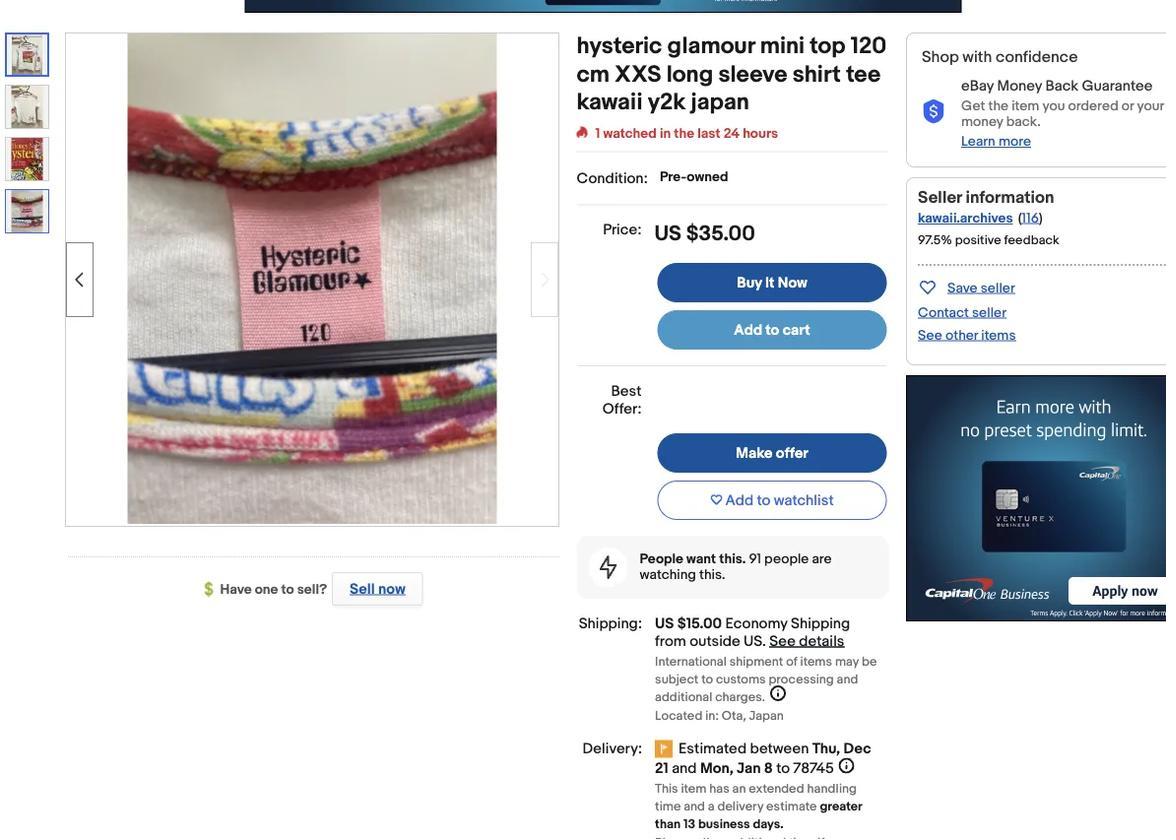 Task type: locate. For each thing, give the bounding box(es) containing it.
to left watchlist
[[757, 492, 771, 509]]

1 vertical spatial see
[[769, 632, 796, 650]]

xxs
[[615, 61, 661, 89]]

with details__icon image for people want this.
[[599, 556, 617, 579]]

us for us $15.00
[[655, 615, 674, 632]]

0 horizontal spatial item
[[681, 781, 707, 796]]

extended
[[749, 781, 804, 796]]

91 people are watching this.
[[640, 551, 832, 584]]

people
[[764, 551, 809, 568]]

want
[[687, 551, 716, 568]]

seller information kawaii.archives ( 116 ) 97.5% positive feedback
[[918, 187, 1059, 248]]

78745
[[793, 760, 834, 778]]

in:
[[705, 709, 719, 724]]

.
[[762, 632, 766, 650]]

items down details
[[800, 654, 832, 669]]

customs
[[716, 672, 766, 687]]

and down may
[[837, 672, 858, 687]]

to right 8
[[776, 760, 790, 778]]

the inside ebay money back guarantee get the item you ordered or your money back. learn more
[[988, 98, 1009, 115]]

0 vertical spatial see
[[918, 327, 942, 344]]

with details__icon image inside the hysteric glamour mini top 120 cm xxs long sleeve shirt tee kawaii y2k japan main content
[[599, 556, 617, 579]]

this. right watching
[[699, 567, 725, 584]]

0 vertical spatial the
[[988, 98, 1009, 115]]

items inside the international shipment of items may be subject to customs processing and additional charges.
[[800, 654, 832, 669]]

us right price:
[[654, 221, 682, 247]]

with details__icon image left the get
[[922, 100, 946, 124]]

add
[[734, 321, 762, 339], [725, 492, 754, 509]]

it
[[765, 274, 775, 292]]

0 vertical spatial with details__icon image
[[922, 100, 946, 124]]

item left has
[[681, 781, 707, 796]]

0 vertical spatial and
[[837, 672, 858, 687]]

0 vertical spatial item
[[1012, 98, 1039, 115]]

1 vertical spatial advertisement region
[[906, 375, 1166, 621]]

buy
[[737, 274, 762, 292]]

days.
[[753, 817, 784, 832]]

dec
[[844, 740, 871, 758]]

subject
[[655, 672, 699, 687]]

see inside contact seller see other items
[[918, 327, 942, 344]]

97.5%
[[918, 233, 952, 248]]

greater
[[820, 799, 862, 814]]

to down international
[[701, 672, 713, 687]]

item inside the this item has an extended handling time and a delivery estimate
[[681, 781, 707, 796]]

with details__icon image left people
[[599, 556, 617, 579]]

1 vertical spatial add
[[725, 492, 754, 509]]

item inside ebay money back guarantee get the item you ordered or your money back. learn more
[[1012, 98, 1039, 115]]

picture 4 of 4 image
[[6, 190, 48, 232]]

sell now
[[350, 580, 405, 598]]

hysteric
[[577, 33, 662, 61]]

items inside contact seller see other items
[[981, 327, 1016, 344]]

1 horizontal spatial the
[[988, 98, 1009, 115]]

the right the get
[[988, 98, 1009, 115]]

add to watchlist
[[725, 492, 834, 509]]

tee
[[846, 61, 881, 89]]

add down "buy"
[[734, 321, 762, 339]]

charges.
[[715, 690, 765, 705]]

us up shipment
[[744, 632, 762, 650]]

with details__icon image
[[922, 100, 946, 124], [599, 556, 617, 579]]

add to cart link
[[658, 310, 887, 350]]

us left $15.00
[[655, 615, 674, 632]]

thu,
[[812, 740, 840, 758]]

see right .
[[769, 632, 796, 650]]

$35.00
[[686, 221, 755, 247]]

best offer:
[[602, 382, 642, 418]]

add for add to watchlist
[[725, 492, 754, 509]]

long
[[667, 61, 713, 89]]

additional
[[655, 690, 712, 705]]

outside
[[690, 632, 740, 650]]

1 vertical spatial the
[[674, 126, 694, 142]]

contact
[[918, 304, 969, 321]]

seller
[[981, 280, 1015, 296], [972, 304, 1007, 321]]

1 horizontal spatial see
[[918, 327, 942, 344]]

learn
[[961, 133, 996, 150]]

see details link
[[769, 632, 844, 650]]

0 horizontal spatial with details__icon image
[[599, 556, 617, 579]]

add to cart
[[734, 321, 810, 339]]

have one to sell?
[[220, 581, 327, 598]]

add for add to cart
[[734, 321, 762, 339]]

make
[[736, 444, 773, 462]]

delivery alert flag image
[[655, 740, 679, 760]]

add inside button
[[725, 492, 754, 509]]

money
[[961, 114, 1003, 130]]

save
[[948, 280, 978, 296]]

1 vertical spatial seller
[[972, 304, 1007, 321]]

to inside the international shipment of items may be subject to customs processing and additional charges.
[[701, 672, 713, 687]]

1 vertical spatial with details__icon image
[[599, 556, 617, 579]]

0 vertical spatial seller
[[981, 280, 1015, 296]]

24
[[724, 126, 740, 142]]

hysteric glamour mini top 120 cm xxs long sleeve shirt tee kawaii y2k japan main content
[[577, 33, 889, 839]]

the right in
[[674, 126, 694, 142]]

price:
[[603, 221, 642, 239]]

91
[[749, 551, 761, 568]]

last
[[698, 126, 721, 142]]

international
[[655, 654, 727, 669]]

economy shipping from outside us
[[655, 615, 850, 650]]

see other items link
[[918, 327, 1016, 344]]

shop with confidence
[[922, 47, 1078, 66]]

glamour
[[667, 33, 755, 61]]

to left cart
[[766, 321, 779, 339]]

1 vertical spatial item
[[681, 781, 707, 796]]

kawaii.archives link
[[918, 210, 1013, 227]]

advertisement region
[[245, 0, 962, 13], [906, 375, 1166, 621]]

1 vertical spatial and
[[672, 760, 697, 778]]

add down "make"
[[725, 492, 754, 509]]

picture 1 of 4 image
[[7, 34, 47, 75]]

and inside the this item has an extended handling time and a delivery estimate
[[684, 799, 705, 814]]

handling
[[807, 781, 857, 796]]

get
[[961, 98, 985, 115]]

and right "21"
[[672, 760, 697, 778]]

1 horizontal spatial items
[[981, 327, 1016, 344]]

1 vertical spatial items
[[800, 654, 832, 669]]

120
[[851, 33, 887, 61]]

and left a
[[684, 799, 705, 814]]

seller inside button
[[981, 280, 1015, 296]]

items
[[981, 327, 1016, 344], [800, 654, 832, 669]]

0 vertical spatial add
[[734, 321, 762, 339]]

2 vertical spatial and
[[684, 799, 705, 814]]

are
[[812, 551, 832, 568]]

items right other
[[981, 327, 1016, 344]]

1 watched in the last 24 hours
[[595, 126, 778, 142]]

seller right save
[[981, 280, 1015, 296]]

1 horizontal spatial item
[[1012, 98, 1039, 115]]

has
[[709, 781, 730, 796]]

1 horizontal spatial with details__icon image
[[922, 100, 946, 124]]

us $15.00
[[655, 615, 722, 632]]

see down the contact at the right of page
[[918, 327, 942, 344]]

economy
[[725, 615, 788, 632]]

item
[[1012, 98, 1039, 115], [681, 781, 707, 796]]

contact seller see other items
[[918, 304, 1016, 344]]

0 horizontal spatial see
[[769, 632, 796, 650]]

now
[[378, 580, 405, 598]]

$15.00
[[677, 615, 722, 632]]

mon,
[[700, 760, 734, 778]]

0 horizontal spatial the
[[674, 126, 694, 142]]

21
[[655, 760, 669, 778]]

0 vertical spatial items
[[981, 327, 1016, 344]]

116
[[1022, 210, 1039, 226]]

0 horizontal spatial items
[[800, 654, 832, 669]]

seller inside contact seller see other items
[[972, 304, 1007, 321]]

this.
[[719, 551, 746, 568], [699, 567, 725, 584]]

item down money
[[1012, 98, 1039, 115]]

dollar sign image
[[204, 582, 220, 598]]

seller down save seller
[[972, 304, 1007, 321]]

located
[[655, 709, 702, 724]]



Task type: describe. For each thing, give the bounding box(es) containing it.
to inside button
[[757, 492, 771, 509]]

money
[[997, 77, 1042, 95]]

mini
[[760, 33, 805, 61]]

ota,
[[722, 709, 746, 724]]

other
[[945, 327, 978, 344]]

processing
[[769, 672, 834, 687]]

hysteric glamour mini top 120 cm xxs long sleeve shirt tee kawaii y2k japan - picture 4 of 4 image
[[128, 31, 497, 524]]

top
[[810, 33, 846, 61]]

people
[[640, 551, 684, 568]]

us for us $35.00
[[654, 221, 682, 247]]

pre-owned
[[660, 169, 728, 186]]

watched
[[603, 126, 657, 142]]

estimated between
[[679, 740, 812, 758]]

shipping
[[791, 615, 850, 632]]

japan
[[691, 89, 749, 117]]

save seller
[[948, 280, 1015, 296]]

business
[[698, 817, 750, 832]]

cm
[[577, 61, 610, 89]]

ebay money back guarantee get the item you ordered or your money back. learn more
[[961, 77, 1164, 150]]

0 vertical spatial advertisement region
[[245, 0, 962, 13]]

with
[[963, 47, 992, 66]]

shop
[[922, 47, 959, 66]]

)
[[1039, 210, 1043, 226]]

13
[[684, 817, 695, 832]]

may
[[835, 654, 859, 669]]

in
[[660, 126, 671, 142]]

and inside the international shipment of items may be subject to customs processing and additional charges.
[[837, 672, 858, 687]]

this. left 91
[[719, 551, 746, 568]]

located in: ota, japan
[[655, 709, 784, 724]]

buy it now
[[737, 274, 807, 292]]

this
[[655, 781, 678, 796]]

watchlist
[[774, 492, 834, 509]]

seller for contact
[[972, 304, 1007, 321]]

back.
[[1006, 114, 1041, 130]]

watching
[[640, 567, 696, 584]]

be
[[862, 654, 877, 669]]

shipping:
[[579, 615, 642, 632]]

have
[[220, 581, 252, 598]]

this. inside 91 people are watching this.
[[699, 567, 725, 584]]

hours
[[743, 126, 778, 142]]

condition:
[[577, 169, 648, 187]]

us inside economy shipping from outside us
[[744, 632, 762, 650]]

international shipment of items may be subject to customs processing and additional charges.
[[655, 654, 877, 705]]

kawaii
[[577, 89, 643, 117]]

than
[[655, 817, 681, 832]]

buy it now link
[[658, 263, 887, 302]]

make offer link
[[658, 433, 887, 473]]

your
[[1137, 98, 1164, 115]]

between
[[750, 740, 809, 758]]

sleeve
[[718, 61, 787, 89]]

1
[[595, 126, 600, 142]]

sell?
[[297, 581, 327, 598]]

8
[[764, 760, 773, 778]]

sell now link
[[327, 572, 423, 606]]

picture 3 of 4 image
[[6, 138, 48, 180]]

time
[[655, 799, 681, 814]]

a
[[708, 799, 715, 814]]

offer
[[776, 444, 808, 462]]

shirt
[[793, 61, 841, 89]]

now
[[778, 274, 807, 292]]

guarantee
[[1082, 77, 1153, 95]]

and mon, jan 8 to 78745
[[669, 760, 834, 778]]

hysteric glamour mini top 120 cm xxs long sleeve shirt tee kawaii y2k japan
[[577, 33, 887, 117]]

(
[[1018, 210, 1022, 226]]

from
[[655, 632, 686, 650]]

add to watchlist button
[[658, 481, 887, 520]]

seller
[[918, 187, 962, 208]]

one
[[255, 581, 278, 598]]

to right one
[[281, 581, 294, 598]]

the inside main content
[[674, 126, 694, 142]]

116 link
[[1022, 210, 1039, 226]]

save seller button
[[918, 276, 1015, 298]]

. see details
[[762, 632, 844, 650]]

japan
[[749, 709, 784, 724]]

greater than 13 business days.
[[655, 799, 862, 832]]

pre-
[[660, 169, 687, 186]]

picture 2 of 4 image
[[6, 86, 48, 128]]

details
[[799, 632, 844, 650]]

shipment
[[729, 654, 783, 669]]

confidence
[[996, 47, 1078, 66]]

delivery:
[[582, 740, 642, 758]]

positive
[[955, 233, 1001, 248]]

see inside the hysteric glamour mini top 120 cm xxs long sleeve shirt tee kawaii y2k japan main content
[[769, 632, 796, 650]]

with details__icon image for ebay money back guarantee
[[922, 100, 946, 124]]

back
[[1045, 77, 1079, 95]]

of
[[786, 654, 797, 669]]

sell
[[350, 580, 375, 598]]

delivery
[[718, 799, 764, 814]]

offer:
[[602, 400, 642, 418]]

seller for save
[[981, 280, 1015, 296]]

us $35.00
[[654, 221, 755, 247]]

you
[[1042, 98, 1065, 115]]

jan
[[737, 760, 761, 778]]

more
[[999, 133, 1031, 150]]

contact seller link
[[918, 304, 1007, 321]]

estimate
[[766, 799, 817, 814]]



Task type: vqa. For each thing, say whether or not it's contained in the screenshot.
See all feedback all
no



